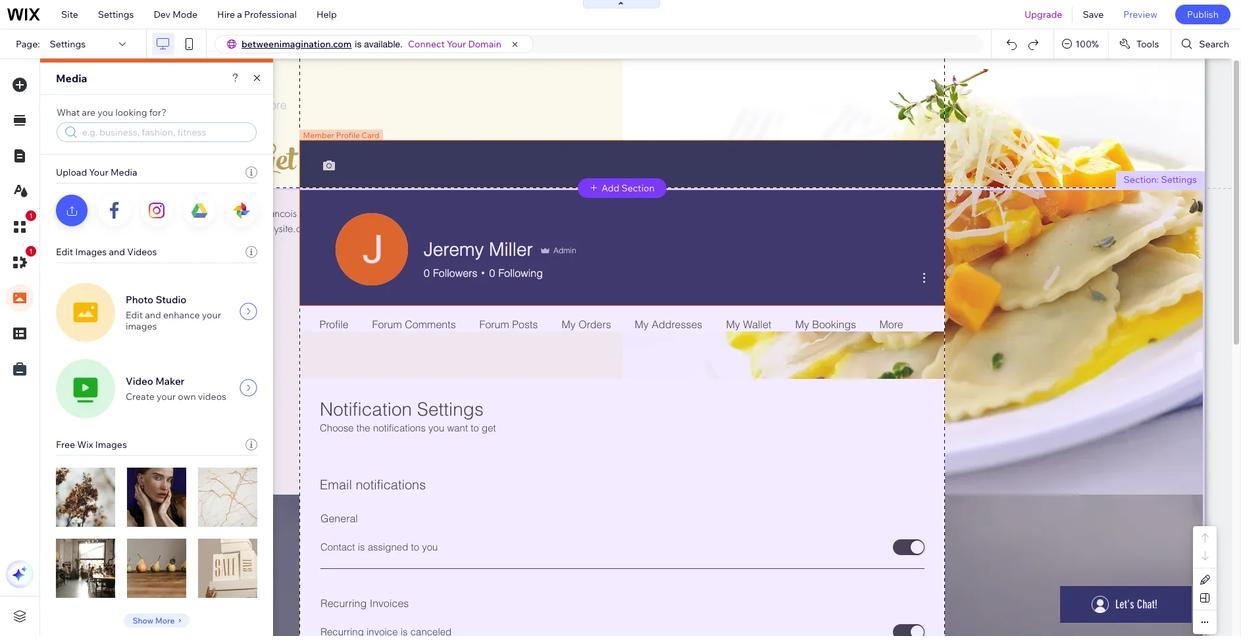 Task type: describe. For each thing, give the bounding box(es) containing it.
0 horizontal spatial and
[[109, 246, 125, 258]]

videos
[[127, 246, 157, 258]]

and inside 'photo studio edit and enhance your images'
[[145, 309, 161, 321]]

dev mode
[[154, 9, 197, 20]]

1 vertical spatial media
[[110, 166, 137, 178]]

preview button
[[1114, 0, 1167, 29]]

video maker create your own videos
[[126, 375, 226, 403]]

what
[[57, 107, 80, 118]]

own
[[178, 391, 196, 403]]

section:
[[1124, 174, 1159, 186]]

add section button
[[578, 178, 666, 198]]

card
[[362, 130, 379, 140]]

1 1 from the top
[[29, 212, 33, 220]]

maker
[[155, 375, 184, 388]]

1 1 button from the top
[[6, 211, 36, 241]]

site
[[61, 9, 78, 20]]

settings down site
[[50, 38, 86, 50]]

quick edit
[[74, 205, 119, 216]]

search
[[1199, 38, 1229, 50]]

enhance
[[163, 309, 200, 321]]

settings left the dev
[[98, 9, 134, 20]]

0 vertical spatial images
[[75, 246, 107, 258]]

video
[[126, 375, 153, 388]]

edit images and videos
[[56, 246, 157, 258]]

e.g. business, fashion, fitness field
[[81, 126, 241, 139]]

mode
[[172, 9, 197, 20]]

professional
[[244, 9, 297, 20]]

publish button
[[1175, 5, 1231, 24]]

section
[[622, 182, 655, 194]]

for?
[[149, 107, 167, 118]]

what are you looking for?
[[57, 107, 167, 118]]

member profile card
[[303, 130, 379, 140]]

looking
[[115, 107, 147, 118]]

are
[[82, 107, 95, 118]]

hire
[[217, 9, 235, 20]]

studio
[[156, 293, 186, 306]]

search button
[[1172, 30, 1241, 59]]

preview
[[1123, 9, 1157, 20]]

profile
[[336, 130, 360, 140]]

save
[[1083, 9, 1104, 20]]

your inside video maker create your own videos
[[157, 391, 176, 403]]

save button
[[1073, 0, 1114, 29]]



Task type: locate. For each thing, give the bounding box(es) containing it.
your
[[447, 38, 466, 50], [89, 166, 108, 178]]

show more
[[133, 616, 175, 625]]

settings up videos
[[146, 205, 182, 216]]

1 horizontal spatial your
[[447, 38, 466, 50]]

1 vertical spatial images
[[95, 439, 127, 451]]

100% button
[[1054, 30, 1108, 59]]

videos
[[198, 391, 226, 403]]

your left domain
[[447, 38, 466, 50]]

available.
[[364, 39, 403, 49]]

1 vertical spatial and
[[145, 309, 161, 321]]

help
[[316, 9, 337, 20]]

0 vertical spatial edit
[[102, 205, 119, 216]]

tools
[[1136, 38, 1159, 50]]

you
[[97, 107, 113, 118]]

add
[[602, 182, 619, 194]]

upload your media
[[56, 166, 137, 178]]

0 vertical spatial 1
[[29, 212, 33, 220]]

1 button
[[6, 211, 36, 241], [6, 246, 36, 276]]

images
[[75, 246, 107, 258], [95, 439, 127, 451]]

media up what on the left of the page
[[56, 72, 87, 85]]

your right the enhance
[[202, 309, 221, 321]]

0 vertical spatial 1 button
[[6, 211, 36, 241]]

photo studio edit and enhance your images
[[126, 293, 221, 332]]

1 horizontal spatial your
[[202, 309, 221, 321]]

show
[[133, 616, 153, 625]]

settings
[[98, 9, 134, 20], [50, 38, 86, 50], [1161, 174, 1197, 186], [146, 205, 182, 216]]

your inside 'photo studio edit and enhance your images'
[[202, 309, 221, 321]]

domain
[[468, 38, 501, 50]]

tools button
[[1109, 30, 1171, 59]]

media
[[56, 72, 87, 85], [110, 166, 137, 178]]

connect
[[408, 38, 445, 50]]

1
[[29, 212, 33, 220], [29, 247, 33, 255]]

1 horizontal spatial edit
[[102, 205, 119, 216]]

publish
[[1187, 9, 1219, 20]]

add section
[[602, 182, 655, 194]]

member
[[303, 130, 334, 140]]

dev
[[154, 9, 170, 20]]

more
[[155, 616, 175, 625]]

0 vertical spatial and
[[109, 246, 125, 258]]

quick
[[74, 205, 100, 216]]

is
[[355, 39, 362, 49]]

1 vertical spatial your
[[89, 166, 108, 178]]

photo
[[126, 293, 153, 306]]

images right the wix
[[95, 439, 127, 451]]

a
[[237, 9, 242, 20]]

100%
[[1075, 38, 1099, 50]]

0 horizontal spatial media
[[56, 72, 87, 85]]

images down quick on the top left of page
[[75, 246, 107, 258]]

1 vertical spatial edit
[[56, 246, 73, 258]]

create
[[126, 391, 155, 403]]

2 1 button from the top
[[6, 246, 36, 276]]

0 horizontal spatial edit
[[56, 246, 73, 258]]

upgrade
[[1025, 9, 1062, 20]]

0 vertical spatial media
[[56, 72, 87, 85]]

show more button
[[124, 614, 189, 628]]

0 horizontal spatial your
[[157, 391, 176, 403]]

your right upload
[[89, 166, 108, 178]]

and left videos
[[109, 246, 125, 258]]

section: settings
[[1124, 174, 1197, 186]]

2 horizontal spatial edit
[[126, 309, 143, 321]]

wix
[[77, 439, 93, 451]]

settings right the section:
[[1161, 174, 1197, 186]]

and down photo in the top of the page
[[145, 309, 161, 321]]

betweenimagination.com
[[241, 38, 352, 50]]

1 vertical spatial your
[[157, 391, 176, 403]]

2 vertical spatial edit
[[126, 309, 143, 321]]

0 horizontal spatial your
[[89, 166, 108, 178]]

your
[[202, 309, 221, 321], [157, 391, 176, 403]]

and
[[109, 246, 125, 258], [145, 309, 161, 321]]

is available. connect your domain
[[355, 38, 501, 50]]

2 1 from the top
[[29, 247, 33, 255]]

your down maker
[[157, 391, 176, 403]]

0 vertical spatial your
[[202, 309, 221, 321]]

0 vertical spatial your
[[447, 38, 466, 50]]

free
[[56, 439, 75, 451]]

free wix images
[[56, 439, 127, 451]]

1 horizontal spatial and
[[145, 309, 161, 321]]

1 vertical spatial 1
[[29, 247, 33, 255]]

upload
[[56, 166, 87, 178]]

edit inside 'photo studio edit and enhance your images'
[[126, 309, 143, 321]]

edit
[[102, 205, 119, 216], [56, 246, 73, 258], [126, 309, 143, 321]]

images
[[126, 320, 157, 332]]

1 vertical spatial 1 button
[[6, 246, 36, 276]]

1 horizontal spatial media
[[110, 166, 137, 178]]

media up the quick edit
[[110, 166, 137, 178]]

hire a professional
[[217, 9, 297, 20]]



Task type: vqa. For each thing, say whether or not it's contained in the screenshot.
FB
no



